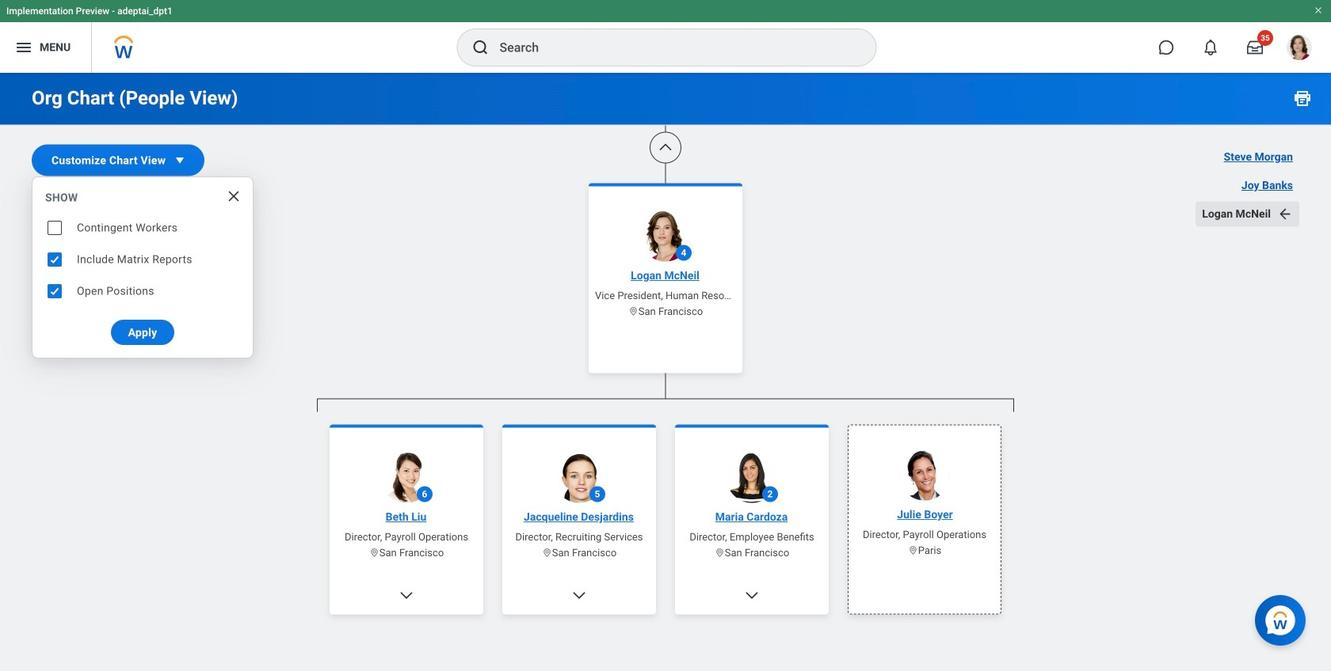 Task type: locate. For each thing, give the bounding box(es) containing it.
search image
[[471, 38, 490, 57]]

print org chart image
[[1293, 89, 1312, 108]]

location image
[[628, 307, 639, 317], [908, 546, 918, 556], [542, 548, 552, 559], [715, 548, 725, 559]]

chevron down image
[[399, 588, 414, 604], [571, 588, 587, 604], [744, 588, 760, 604]]

dialog
[[32, 177, 254, 359]]

justify image
[[14, 38, 33, 57]]

1 chevron down image from the left
[[399, 588, 414, 604]]

0 horizontal spatial chevron down image
[[399, 588, 414, 604]]

2 chevron down image from the left
[[571, 588, 587, 604]]

chevron up image
[[658, 140, 674, 156]]

close environment banner image
[[1314, 6, 1323, 15]]

banner
[[0, 0, 1331, 73]]

profile logan mcneil image
[[1287, 35, 1312, 63]]

1 horizontal spatial chevron down image
[[571, 588, 587, 604]]

main content
[[0, 0, 1331, 672]]

2 horizontal spatial chevron down image
[[744, 588, 760, 604]]



Task type: describe. For each thing, give the bounding box(es) containing it.
notifications large image
[[1203, 40, 1219, 55]]

location image
[[369, 548, 379, 559]]

Search Workday  search field
[[500, 30, 844, 65]]

3 chevron down image from the left
[[744, 588, 760, 604]]

arrow left image
[[1277, 206, 1293, 222]]

x image
[[226, 189, 242, 204]]

logan mcneil, logan mcneil, 4 direct reports element
[[317, 412, 1014, 672]]

caret down image
[[172, 153, 188, 168]]

inbox large image
[[1247, 40, 1263, 55]]



Task type: vqa. For each thing, say whether or not it's contained in the screenshot.
list
no



